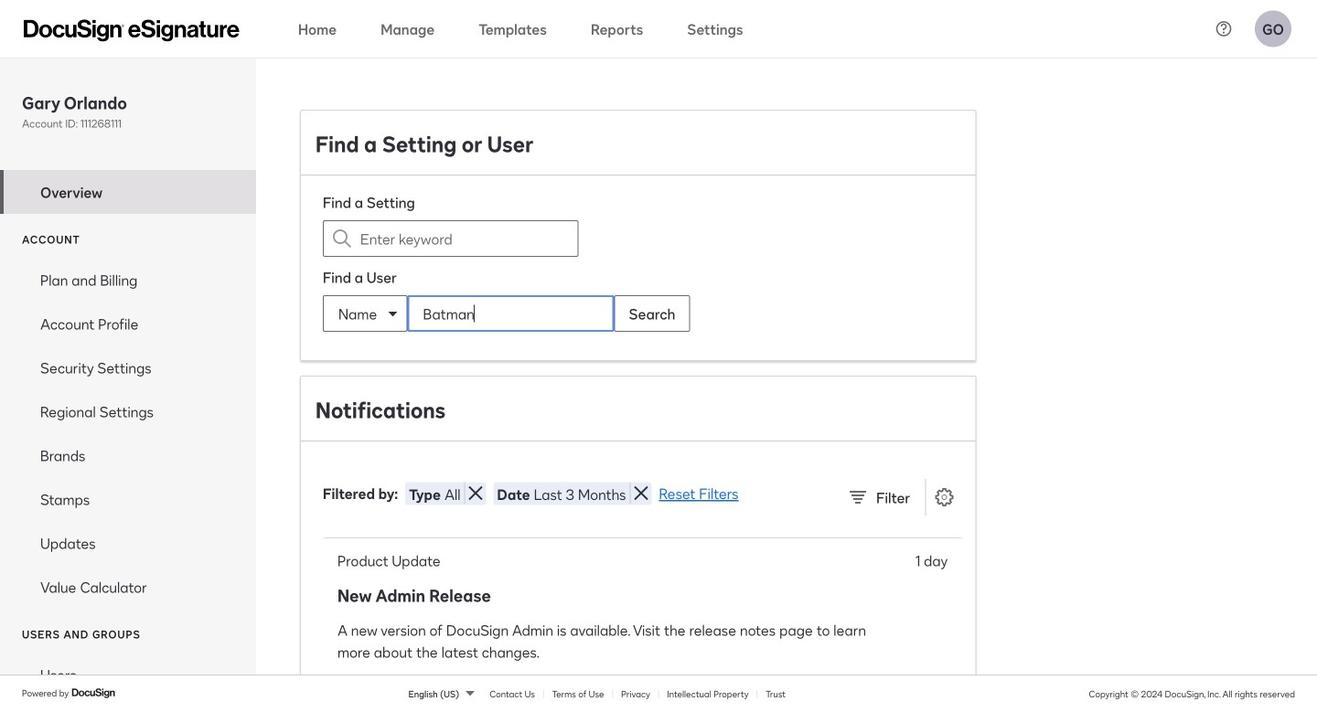 Task type: vqa. For each thing, say whether or not it's contained in the screenshot.
the Users and Groups element
no



Task type: locate. For each thing, give the bounding box(es) containing it.
Enter name text field
[[408, 296, 577, 331]]

docusign image
[[71, 686, 117, 701]]

docusign admin image
[[24, 20, 240, 42]]



Task type: describe. For each thing, give the bounding box(es) containing it.
account element
[[0, 258, 256, 609]]

Enter keyword text field
[[360, 221, 541, 256]]



